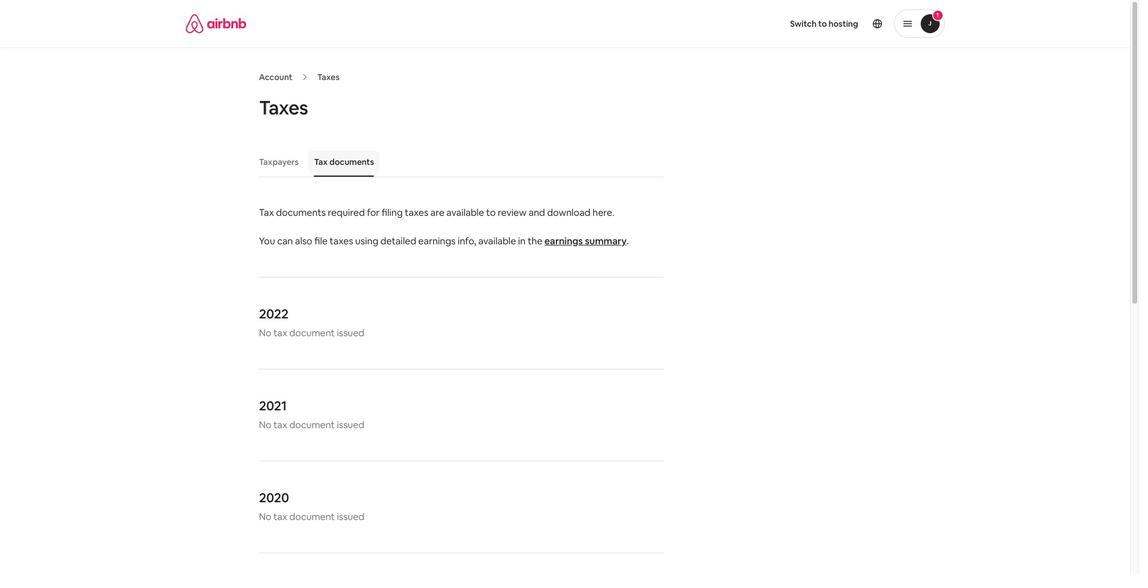 Task type: vqa. For each thing, say whether or not it's contained in the screenshot.
documents for Tax documents required for filing taxes are available to review and download here.
yes



Task type: locate. For each thing, give the bounding box(es) containing it.
1 no tax document issued from the top
[[259, 327, 364, 339]]

2 vertical spatial no
[[259, 511, 271, 523]]

tax for 2020
[[273, 511, 287, 523]]

0 horizontal spatial taxes
[[259, 96, 308, 120]]

to left the review
[[486, 206, 496, 219]]

issued
[[337, 327, 364, 339], [337, 419, 364, 431], [337, 511, 364, 523]]

tax down the 2022
[[273, 327, 287, 339]]

1 horizontal spatial tax
[[314, 157, 328, 167]]

for
[[367, 206, 380, 219]]

1
[[936, 11, 939, 19]]

no tax document issued for 2020
[[259, 511, 364, 523]]

issued for 2021
[[337, 419, 364, 431]]

1 vertical spatial tax
[[259, 206, 274, 219]]

1 horizontal spatial to
[[818, 18, 827, 29]]

1 horizontal spatial documents
[[329, 157, 374, 167]]

0 vertical spatial documents
[[329, 157, 374, 167]]

0 vertical spatial tax
[[273, 327, 287, 339]]

0 horizontal spatial taxes
[[330, 235, 353, 247]]

3 no from the top
[[259, 511, 271, 523]]

tab list
[[253, 147, 664, 177]]

tax inside tax documents 'button'
[[314, 157, 328, 167]]

no tax document issued down 2021
[[259, 419, 364, 431]]

2 no tax document issued from the top
[[259, 419, 364, 431]]

2 vertical spatial issued
[[337, 511, 364, 523]]

no down the 2022
[[259, 327, 271, 339]]

0 horizontal spatial documents
[[276, 206, 326, 219]]

account
[[259, 72, 292, 82]]

0 vertical spatial tax
[[314, 157, 328, 167]]

no down 2020
[[259, 511, 271, 523]]

and
[[529, 206, 545, 219]]

using
[[355, 235, 378, 247]]

2 tax from the top
[[273, 419, 287, 431]]

to
[[818, 18, 827, 29], [486, 206, 496, 219]]

documents
[[329, 157, 374, 167], [276, 206, 326, 219]]

0 vertical spatial no
[[259, 327, 271, 339]]

1 vertical spatial no
[[259, 419, 271, 431]]

earnings summary link
[[545, 235, 627, 247]]

tax down 2021
[[273, 419, 287, 431]]

earnings
[[418, 235, 456, 247], [545, 235, 583, 247]]

also
[[295, 235, 312, 247]]

1 vertical spatial tax
[[273, 419, 287, 431]]

1 no from the top
[[259, 327, 271, 339]]

available
[[446, 206, 484, 219], [478, 235, 516, 247]]

0 vertical spatial to
[[818, 18, 827, 29]]

available right are at the top left of page
[[446, 206, 484, 219]]

1 horizontal spatial taxes
[[405, 206, 428, 219]]

0 vertical spatial issued
[[337, 327, 364, 339]]

1 vertical spatial document
[[289, 419, 335, 431]]

1 vertical spatial documents
[[276, 206, 326, 219]]

file
[[314, 235, 328, 247]]

documents inside 'button'
[[329, 157, 374, 167]]

tab list containing taxpayers
[[253, 147, 664, 177]]

issued for 2022
[[337, 327, 364, 339]]

available left in
[[478, 235, 516, 247]]

taxes right account button
[[317, 72, 340, 82]]

2 vertical spatial tax
[[273, 511, 287, 523]]

3 tax from the top
[[273, 511, 287, 523]]

taxes
[[317, 72, 340, 82], [259, 96, 308, 120]]

you can also file taxes using detailed earnings info, available in the earnings summary .
[[259, 235, 629, 247]]

download
[[547, 206, 590, 219]]

0 vertical spatial taxes
[[405, 206, 428, 219]]

1 vertical spatial issued
[[337, 419, 364, 431]]

3 no tax document issued from the top
[[259, 511, 364, 523]]

3 issued from the top
[[337, 511, 364, 523]]

no for 2020
[[259, 511, 271, 523]]

review
[[498, 206, 527, 219]]

2 issued from the top
[[337, 419, 364, 431]]

1 vertical spatial to
[[486, 206, 496, 219]]

2 vertical spatial document
[[289, 511, 335, 523]]

issued for 2020
[[337, 511, 364, 523]]

documents up 'required'
[[329, 157, 374, 167]]

are
[[430, 206, 444, 219]]

documents for tax documents required for filing taxes are available to review and download here.
[[276, 206, 326, 219]]

1 vertical spatial no tax document issued
[[259, 419, 364, 431]]

tax for tax documents
[[314, 157, 328, 167]]

tax down 2020
[[273, 511, 287, 523]]

no tax document issued down the 2022
[[259, 327, 364, 339]]

2 earnings from the left
[[545, 235, 583, 247]]

summary
[[585, 235, 627, 247]]

2 document from the top
[[289, 419, 335, 431]]

1 document from the top
[[289, 327, 335, 339]]

switch to hosting
[[790, 18, 858, 29]]

2 no from the top
[[259, 419, 271, 431]]

tax documents
[[314, 157, 374, 167]]

no
[[259, 327, 271, 339], [259, 419, 271, 431], [259, 511, 271, 523]]

detailed
[[380, 235, 416, 247]]

required
[[328, 206, 365, 219]]

taxes
[[405, 206, 428, 219], [330, 235, 353, 247]]

2022
[[259, 306, 289, 322]]

earnings right the
[[545, 235, 583, 247]]

3 document from the top
[[289, 511, 335, 523]]

info,
[[458, 235, 476, 247]]

tax
[[273, 327, 287, 339], [273, 419, 287, 431], [273, 511, 287, 523]]

to right switch
[[818, 18, 827, 29]]

1 tax from the top
[[273, 327, 287, 339]]

0 horizontal spatial to
[[486, 206, 496, 219]]

taxes down account button
[[259, 96, 308, 120]]

no down 2021
[[259, 419, 271, 431]]

0 vertical spatial document
[[289, 327, 335, 339]]

tax right taxpayers button at the top left of the page
[[314, 157, 328, 167]]

document
[[289, 327, 335, 339], [289, 419, 335, 431], [289, 511, 335, 523]]

tax documents required for filing taxes are available to review and download here.
[[259, 206, 614, 219]]

1 issued from the top
[[337, 327, 364, 339]]

0 vertical spatial no tax document issued
[[259, 327, 364, 339]]

tax up the you
[[259, 206, 274, 219]]

tax
[[314, 157, 328, 167], [259, 206, 274, 219]]

switch
[[790, 18, 817, 29]]

1 horizontal spatial taxes
[[317, 72, 340, 82]]

1 horizontal spatial earnings
[[545, 235, 583, 247]]

no tax document issued
[[259, 327, 364, 339], [259, 419, 364, 431], [259, 511, 364, 523]]

no tax document issued down 2020
[[259, 511, 364, 523]]

taxes right file
[[330, 235, 353, 247]]

taxes left are at the top left of page
[[405, 206, 428, 219]]

documents up also
[[276, 206, 326, 219]]

0 horizontal spatial tax
[[259, 206, 274, 219]]

earnings down tax documents required for filing taxes are available to review and download here.
[[418, 235, 456, 247]]

0 horizontal spatial earnings
[[418, 235, 456, 247]]

.
[[627, 235, 629, 247]]

0 vertical spatial taxes
[[317, 72, 340, 82]]

2 vertical spatial no tax document issued
[[259, 511, 364, 523]]



Task type: describe. For each thing, give the bounding box(es) containing it.
tax for tax documents required for filing taxes are available to review and download here.
[[259, 206, 274, 219]]

2020
[[259, 489, 289, 506]]

tax for 2022
[[273, 327, 287, 339]]

can
[[277, 235, 293, 247]]

you
[[259, 235, 275, 247]]

1 vertical spatial taxes
[[259, 96, 308, 120]]

taxpayers
[[259, 157, 299, 167]]

tax documents button
[[308, 151, 380, 173]]

0 vertical spatial available
[[446, 206, 484, 219]]

1 earnings from the left
[[418, 235, 456, 247]]

no tax document issued for 2021
[[259, 419, 364, 431]]

1 vertical spatial available
[[478, 235, 516, 247]]

documents for tax documents
[[329, 157, 374, 167]]

document for 2021
[[289, 419, 335, 431]]

in
[[518, 235, 526, 247]]

1 vertical spatial taxes
[[330, 235, 353, 247]]

no tax document issued for 2022
[[259, 327, 364, 339]]

the
[[528, 235, 542, 247]]

document for 2020
[[289, 511, 335, 523]]

tax for 2021
[[273, 419, 287, 431]]

filing
[[382, 206, 403, 219]]

hosting
[[829, 18, 858, 29]]

document for 2022
[[289, 327, 335, 339]]

2021
[[259, 397, 287, 414]]

taxpayers button
[[253, 151, 305, 173]]

1 button
[[894, 9, 945, 38]]

no for 2021
[[259, 419, 271, 431]]

profile element
[[579, 0, 945, 47]]

no for 2022
[[259, 327, 271, 339]]

to inside profile element
[[818, 18, 827, 29]]

here.
[[593, 206, 614, 219]]

account button
[[259, 72, 292, 82]]

switch to hosting link
[[783, 11, 865, 36]]



